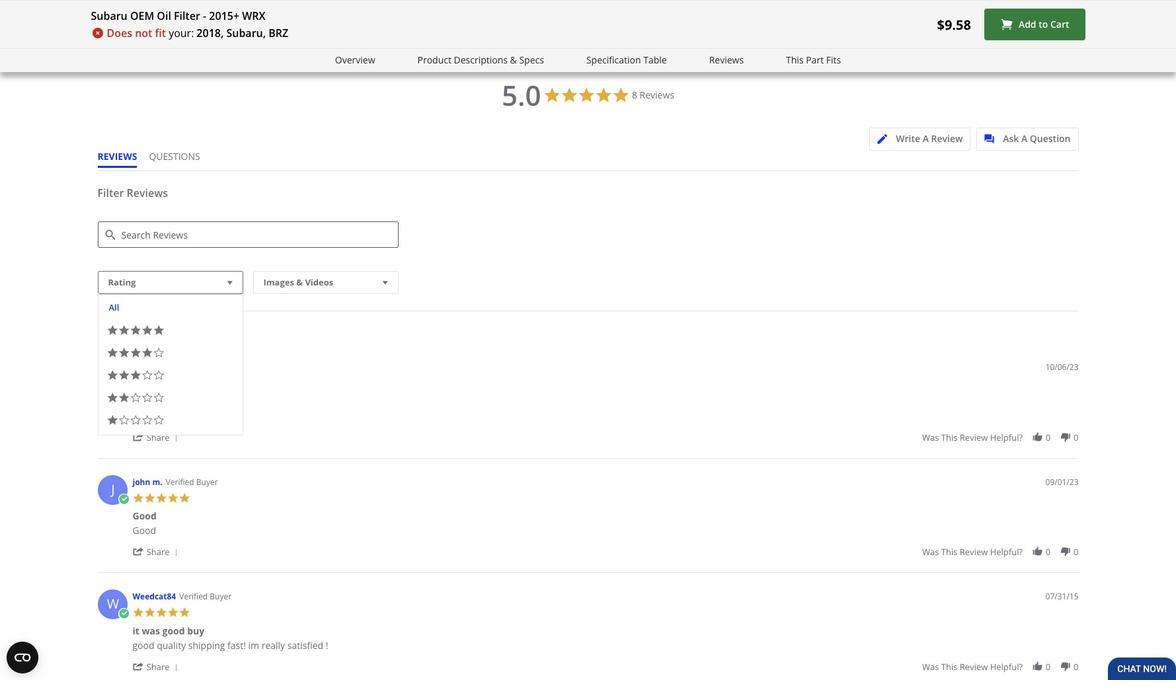 Task type: vqa. For each thing, say whether or not it's contained in the screenshot.
topmost vehicle
no



Task type: locate. For each thing, give the bounding box(es) containing it.
1 seperator image from the top
[[172, 549, 180, 557]]

was this review helpful? left vote up review by weedcat84 on 31 jul 2015 "image"
[[923, 661, 1023, 673]]

(2) up cart
[[1064, 1, 1073, 12]]

2 this from the top
[[942, 546, 958, 558]]

1 total reviews element up table
[[634, 1, 740, 12]]

good down john
[[133, 510, 157, 523]]

down triangle image
[[380, 276, 391, 289]]

1 (7) from the left
[[176, 1, 185, 12]]

3 helpful? from the top
[[991, 661, 1023, 673]]

verified
[[166, 477, 194, 488], [179, 591, 208, 603]]

1 was this review helpful? from the top
[[923, 432, 1023, 444]]

buyer up it was good buy good quality shipping fast! im really satisfied !
[[210, 591, 232, 603]]

1 vertical spatial share image
[[133, 661, 144, 672]]

oem up not
[[130, 9, 154, 23]]

review for a
[[960, 432, 988, 444]]

0 vertical spatial was this review helpful?
[[923, 432, 1023, 444]]

buyer right 'm.'
[[196, 477, 218, 488]]

write no frame image
[[878, 134, 894, 144]]

1 helpful? from the top
[[991, 432, 1023, 444]]

ask a question
[[1003, 132, 1071, 145]]

share left seperator icon
[[147, 432, 170, 444]]

good
[[133, 510, 157, 523], [133, 525, 156, 537]]

seperator image right share icon
[[172, 549, 180, 557]]

star image
[[127, 2, 137, 12], [263, 2, 273, 12], [273, 2, 283, 12], [410, 2, 420, 12], [527, 2, 537, 12], [537, 2, 547, 12], [663, 2, 673, 12], [673, 2, 683, 12], [760, 2, 770, 12], [770, 2, 780, 12], [780, 2, 790, 12], [790, 2, 800, 12], [800, 2, 810, 12], [927, 2, 937, 12], [1014, 2, 1024, 12], [118, 325, 130, 336], [107, 347, 118, 359], [118, 347, 130, 359], [130, 347, 142, 359], [142, 347, 153, 359], [107, 370, 118, 381], [130, 370, 142, 381], [107, 392, 118, 404], [144, 493, 156, 504], [133, 607, 144, 619], [156, 607, 167, 619], [167, 607, 179, 619]]

(7)
[[176, 1, 185, 12], [303, 1, 312, 12]]

circle checkmark image for j
[[118, 494, 130, 505]]

1 horizontal spatial 8
[[632, 89, 638, 101]]

empty star image left works
[[118, 415, 130, 426]]

filter
[[174, 9, 200, 23], [98, 186, 124, 201]]

specification table
[[587, 54, 667, 66]]

star image
[[137, 2, 147, 12], [147, 2, 156, 12], [156, 2, 166, 12], [166, 2, 176, 12], [253, 2, 263, 12], [283, 2, 293, 12], [293, 2, 303, 12], [380, 2, 390, 12], [390, 2, 400, 12], [400, 2, 410, 12], [420, 2, 430, 12], [507, 2, 517, 12], [517, 2, 527, 12], [634, 2, 644, 12], [644, 2, 654, 12], [654, 2, 663, 12], [887, 2, 897, 12], [897, 2, 907, 12], [907, 2, 917, 12], [917, 2, 927, 12], [1024, 2, 1034, 12], [1034, 2, 1044, 12], [107, 325, 118, 336], [130, 325, 142, 336], [142, 325, 153, 336], [153, 325, 165, 336], [118, 370, 130, 381], [133, 378, 144, 389], [144, 378, 156, 389], [156, 378, 167, 389], [118, 392, 130, 404], [107, 415, 118, 426], [133, 493, 144, 504], [156, 493, 167, 504], [167, 493, 179, 504], [179, 493, 190, 504], [144, 607, 156, 619], [179, 607, 190, 619]]

$9.58
[[938, 16, 972, 33]]

1 total reviews element up product
[[380, 1, 486, 12]]

1 vertical spatial this
[[942, 546, 958, 558]]

it right as
[[174, 410, 180, 422]]

2 vertical spatial was
[[923, 661, 940, 673]]

share right share icon
[[147, 546, 170, 558]]

(2) for 1st 2 total reviews element from the right
[[1064, 1, 1073, 12]]

0 vertical spatial 8
[[632, 89, 638, 101]]

product descriptions & specs
[[418, 54, 544, 66]]

&
[[510, 54, 517, 66], [296, 277, 303, 288]]

was this review helpful? left vote up review by john m. on  1 sep 2023 icon
[[923, 546, 1023, 558]]

empty star image up as
[[153, 392, 165, 404]]

share button down as
[[133, 431, 182, 444]]

5.0 star rating element
[[502, 76, 541, 114]]

review left vote up review by adlai a. on  6 oct 2023 image
[[960, 432, 988, 444]]

1 vertical spatial oem
[[133, 395, 154, 408]]

review for j
[[960, 546, 988, 558]]

(2) up $9.58
[[937, 1, 946, 12]]

0 horizontal spatial it
[[133, 625, 139, 637]]

oem oil filter works as it described.
[[133, 395, 227, 422]]

1 vertical spatial group
[[923, 546, 1079, 558]]

0
[[1046, 432, 1051, 444], [1074, 432, 1079, 444], [1046, 546, 1051, 558], [1074, 546, 1079, 558], [1046, 661, 1051, 673], [1074, 661, 1079, 673]]

a left adlai
[[109, 366, 117, 384]]

8 reviews
[[632, 89, 675, 101], [98, 326, 148, 341]]

good down was
[[133, 639, 154, 652]]

it left was
[[133, 625, 139, 637]]

2 review from the top
[[960, 546, 988, 558]]

buyer
[[196, 477, 218, 488], [210, 591, 232, 603]]

j
[[111, 481, 115, 498]]

0 horizontal spatial 1 total reviews element
[[380, 1, 486, 12]]

1 horizontal spatial (1)
[[683, 1, 693, 12]]

oem up works
[[133, 395, 154, 408]]

share down quality
[[147, 661, 170, 673]]

1 vertical spatial good
[[133, 639, 154, 652]]

group for j
[[923, 546, 1079, 558]]

was
[[923, 432, 940, 444], [923, 546, 940, 558], [923, 661, 940, 673]]

0 horizontal spatial 8 reviews
[[98, 326, 148, 341]]

it
[[174, 410, 180, 422], [133, 625, 139, 637]]

1 vertical spatial filter
[[98, 186, 124, 201]]

1 vertical spatial &
[[296, 277, 303, 288]]

empty star image
[[153, 370, 165, 381], [130, 392, 142, 404], [142, 392, 153, 404], [130, 415, 142, 426], [142, 415, 153, 426]]

empty star image
[[1044, 2, 1054, 12], [1054, 2, 1064, 12], [153, 347, 165, 359], [142, 370, 153, 381], [153, 392, 165, 404], [118, 415, 130, 426], [153, 415, 165, 426]]

0 horizontal spatial 7 total reviews element
[[127, 1, 232, 12]]

3 was this review helpful? from the top
[[923, 661, 1023, 673]]

1 vertical spatial helpful?
[[991, 546, 1023, 558]]

oem oil filter heading
[[133, 395, 193, 411]]

verified buyer heading for j
[[166, 477, 218, 488]]

wrx
[[242, 9, 266, 23]]

1 horizontal spatial good
[[162, 625, 185, 637]]

Images & Videos Filter field
[[253, 271, 399, 294]]

circle checkmark image
[[118, 609, 130, 620]]

1 vertical spatial share button
[[133, 546, 182, 558]]

2 helpful? from the top
[[991, 546, 1023, 558]]

oem
[[130, 9, 154, 23], [133, 395, 154, 408]]

2 (1) from the left
[[683, 1, 693, 12]]

1 group from the top
[[923, 432, 1079, 444]]

0 horizontal spatial a
[[109, 366, 117, 384]]

2 1 total reviews element from the left
[[634, 1, 740, 12]]

oil
[[157, 9, 171, 23]]

1 1 total reviews element from the left
[[380, 1, 486, 12]]

2 horizontal spatial a
[[1022, 132, 1028, 145]]

a.
[[155, 362, 163, 373]]

1 7 total reviews element from the left
[[127, 1, 232, 12]]

2 7 total reviews element from the left
[[253, 1, 359, 12]]

oem inside oem oil filter works as it described.
[[133, 395, 154, 408]]

8 reviews down all
[[98, 326, 148, 341]]

1 vertical spatial share
[[147, 546, 170, 558]]

good
[[162, 625, 185, 637], [133, 639, 154, 652]]

0 horizontal spatial filter
[[98, 186, 124, 201]]

this
[[786, 54, 804, 66]]

this part fits link
[[786, 53, 841, 68]]

0 vertical spatial helpful?
[[991, 432, 1023, 444]]

add
[[1019, 18, 1037, 31]]

a right 'ask'
[[1022, 132, 1028, 145]]

3 was from the top
[[923, 661, 940, 673]]

(11)
[[557, 1, 570, 12]]

2 good from the top
[[133, 525, 156, 537]]

share image down was
[[133, 661, 144, 672]]

1 review from the top
[[960, 432, 988, 444]]

specification
[[587, 54, 641, 66]]

1 (1) from the left
[[430, 1, 439, 12]]

share image down works
[[133, 432, 144, 443]]

verified buyer heading right 'm.'
[[166, 477, 218, 488]]

review left vote up review by weedcat84 on 31 jul 2015 "image"
[[960, 661, 988, 673]]

1 horizontal spatial 8 reviews
[[632, 89, 675, 101]]

was this review helpful? for w
[[923, 661, 1023, 673]]

3 review from the top
[[960, 661, 988, 673]]

7 total reviews element
[[127, 1, 232, 12], [253, 1, 359, 12]]

0 vertical spatial verified buyer heading
[[166, 477, 218, 488]]

videos
[[305, 277, 334, 288]]

all link
[[109, 302, 119, 314]]

7 total reviews element up your:
[[127, 1, 232, 12]]

1 horizontal spatial (2)
[[1064, 1, 1073, 12]]

2 (2) from the left
[[1064, 1, 1073, 12]]

1 this from the top
[[942, 432, 958, 444]]

was
[[142, 625, 160, 637]]

subaru oem oil filter - 2015+ wrx
[[91, 9, 266, 23]]

1 share image from the top
[[133, 432, 144, 443]]

add to cart button
[[985, 9, 1086, 40]]

1 horizontal spatial it
[[174, 410, 180, 422]]

verified buyer heading
[[166, 477, 218, 488], [179, 591, 232, 603]]

was this review helpful? for a
[[923, 432, 1023, 444]]

1 vertical spatial 8
[[98, 326, 104, 341]]

helpful?
[[991, 432, 1023, 444], [991, 546, 1023, 558], [991, 661, 1023, 673]]

this for w
[[942, 661, 958, 673]]

does not fit your: 2018, subaru, brz
[[107, 26, 289, 40]]

helpful? for j
[[991, 546, 1023, 558]]

empty star image up a.
[[153, 347, 165, 359]]

write a review
[[896, 132, 963, 145]]

2 (7) from the left
[[303, 1, 312, 12]]

0 right vote down review by john m. on  1 sep 2023 image on the right bottom of page
[[1074, 546, 1079, 558]]

was this review helpful?
[[923, 432, 1023, 444], [923, 546, 1023, 558], [923, 661, 1023, 673]]

0 right vote up review by weedcat84 on 31 jul 2015 "image"
[[1046, 661, 1051, 673]]

1 horizontal spatial 2 total reviews element
[[1014, 1, 1120, 12]]

a right "write"
[[923, 132, 929, 145]]

2 total reviews element
[[887, 1, 993, 12], [1014, 1, 1120, 12]]

1 horizontal spatial 1 total reviews element
[[634, 1, 740, 12]]

share button for j
[[133, 546, 182, 558]]

1 circle checkmark image from the top
[[118, 379, 130, 391]]

vote up review by weedcat84 on 31 jul 2015 image
[[1032, 661, 1044, 672]]

3 this from the top
[[942, 661, 958, 673]]

good inside good good
[[133, 525, 156, 537]]

circle checkmark image
[[118, 379, 130, 391], [118, 494, 130, 505]]

this
[[942, 432, 958, 444], [942, 546, 958, 558], [942, 661, 958, 673]]

share button
[[133, 431, 182, 444], [133, 546, 182, 558], [133, 661, 182, 673]]

images & videos
[[264, 277, 334, 288]]

1 vertical spatial circle checkmark image
[[118, 494, 130, 505]]

described.
[[182, 410, 227, 422]]

1 horizontal spatial 7 total reviews element
[[253, 1, 359, 12]]

(7) right oil
[[176, 1, 185, 12]]

1 vertical spatial was
[[923, 546, 940, 558]]

1 good from the top
[[133, 510, 157, 523]]

1 share from the top
[[147, 432, 170, 444]]

0 vertical spatial was
[[923, 432, 940, 444]]

filter down reviews
[[98, 186, 124, 201]]

1 vertical spatial review
[[960, 546, 988, 558]]

2 vertical spatial share
[[147, 661, 170, 673]]

a
[[923, 132, 929, 145], [1022, 132, 1028, 145], [109, 366, 117, 384]]

2 total reviews element up $9.58
[[887, 1, 993, 12]]

2 vertical spatial share button
[[133, 661, 182, 673]]

filter left -
[[174, 9, 200, 23]]

helpful? left vote up review by john m. on  1 sep 2023 icon
[[991, 546, 1023, 558]]

empty star image left a.
[[142, 370, 153, 381]]

07/31/15
[[1046, 591, 1079, 603]]

verified up buy
[[179, 591, 208, 603]]

review date 07/31/15 element
[[1046, 591, 1079, 603]]

was for w
[[923, 661, 940, 673]]

3 group from the top
[[923, 661, 1079, 673]]

0 vertical spatial share
[[147, 432, 170, 444]]

specification table link
[[587, 53, 667, 68]]

question
[[1030, 132, 1071, 145]]

review for w
[[960, 661, 988, 673]]

buy
[[187, 625, 205, 637]]

review left vote up review by john m. on  1 sep 2023 icon
[[960, 546, 988, 558]]

(7) right the wrx
[[303, 1, 312, 12]]

share image
[[133, 432, 144, 443], [133, 661, 144, 672]]

1 (2) from the left
[[937, 1, 946, 12]]

2 vertical spatial was this review helpful?
[[923, 661, 1023, 673]]

was for a
[[923, 432, 940, 444]]

3 share from the top
[[147, 661, 170, 673]]

share
[[147, 432, 170, 444], [147, 546, 170, 558], [147, 661, 170, 673]]

1 vertical spatial good
[[133, 525, 156, 537]]

share button down good good
[[133, 546, 182, 558]]

ask
[[1003, 132, 1019, 145]]

verified buyer heading up buy
[[179, 591, 232, 603]]

7 total reviews element up brz
[[253, 1, 359, 12]]

product descriptions & specs link
[[418, 53, 544, 68]]

2 vertical spatial this
[[942, 661, 958, 673]]

0 vertical spatial filter
[[174, 9, 200, 23]]

!
[[326, 639, 328, 652]]

filter inside heading
[[98, 186, 124, 201]]

2 was from the top
[[923, 546, 940, 558]]

8 reviews down table
[[632, 89, 675, 101]]

seperator image
[[172, 549, 180, 557], [172, 664, 180, 672]]

verified right 'm.'
[[166, 477, 194, 488]]

tab list
[[98, 150, 212, 171]]

(1)
[[430, 1, 439, 12], [683, 1, 693, 12]]

overview link
[[335, 53, 375, 68]]

0 vertical spatial circle checkmark image
[[118, 379, 130, 391]]

helpful? left vote up review by weedcat84 on 31 jul 2015 "image"
[[991, 661, 1023, 673]]

2 circle checkmark image from the top
[[118, 494, 130, 505]]

review
[[960, 432, 988, 444], [960, 546, 988, 558], [960, 661, 988, 673]]

im
[[248, 639, 259, 652]]

group
[[923, 432, 1079, 444], [923, 546, 1079, 558], [923, 661, 1079, 673]]

0 vertical spatial seperator image
[[172, 549, 180, 557]]

1 vertical spatial seperator image
[[172, 664, 180, 672]]

good up quality
[[162, 625, 185, 637]]

1 was from the top
[[923, 432, 940, 444]]

open widget image
[[7, 642, 38, 674]]

09/01/23
[[1046, 477, 1079, 488]]

2 vertical spatial group
[[923, 661, 1079, 673]]

0 vertical spatial it
[[174, 410, 180, 422]]

1 share button from the top
[[133, 431, 182, 444]]

2 vertical spatial helpful?
[[991, 661, 1023, 673]]

1 horizontal spatial a
[[923, 132, 929, 145]]

good up share icon
[[133, 525, 156, 537]]

2 share from the top
[[147, 546, 170, 558]]

3 share button from the top
[[133, 661, 182, 673]]

tab panel
[[91, 354, 1086, 681]]

empty star image up cart
[[1054, 2, 1064, 12]]

overview
[[335, 54, 375, 66]]

2 share button from the top
[[133, 546, 182, 558]]

0 horizontal spatial 2 total reviews element
[[887, 1, 993, 12]]

product
[[418, 54, 452, 66]]

1 vertical spatial verified buyer heading
[[179, 591, 232, 603]]

0 horizontal spatial (7)
[[176, 1, 185, 12]]

2 group from the top
[[923, 546, 1079, 558]]

2015+
[[209, 9, 239, 23]]

1 horizontal spatial &
[[510, 54, 517, 66]]

seperator image down quality
[[172, 664, 180, 672]]

was this review helpful? left vote up review by adlai a. on  6 oct 2023 image
[[923, 432, 1023, 444]]

0 vertical spatial review
[[960, 432, 988, 444]]

0 vertical spatial share button
[[133, 431, 182, 444]]

images & videos element
[[253, 271, 399, 294]]

down triangle image
[[224, 276, 236, 289]]

0 vertical spatial group
[[923, 432, 1079, 444]]

adlai a.
[[133, 362, 163, 373]]

0 vertical spatial 8 reviews
[[632, 89, 675, 101]]

0 horizontal spatial 8
[[98, 326, 104, 341]]

2 vertical spatial review
[[960, 661, 988, 673]]

empty star image down oem oil filter "heading"
[[153, 415, 165, 426]]

share image for w
[[133, 661, 144, 672]]

& left specs at the left top
[[510, 54, 517, 66]]

descriptions
[[454, 54, 508, 66]]

2 total reviews element up cart
[[1014, 1, 1120, 12]]

0 horizontal spatial (1)
[[430, 1, 439, 12]]

2 seperator image from the top
[[172, 664, 180, 672]]

share button down quality
[[133, 661, 182, 673]]

1 total reviews element
[[380, 1, 486, 12], [634, 1, 740, 12]]

2 share image from the top
[[133, 661, 144, 672]]

8
[[632, 89, 638, 101], [98, 326, 104, 341]]

it inside oem oil filter works as it described.
[[174, 410, 180, 422]]

0 vertical spatial share image
[[133, 432, 144, 443]]

1 vertical spatial it
[[133, 625, 139, 637]]

1 vertical spatial was this review helpful?
[[923, 546, 1023, 558]]

helpful? left vote up review by adlai a. on  6 oct 2023 image
[[991, 432, 1023, 444]]

& left videos on the left top of the page
[[296, 277, 303, 288]]

1 horizontal spatial (7)
[[303, 1, 312, 12]]

0 vertical spatial good
[[133, 510, 157, 523]]

not
[[135, 26, 152, 40]]

0 horizontal spatial (2)
[[937, 1, 946, 12]]

(2)
[[937, 1, 946, 12], [1064, 1, 1073, 12]]

0 horizontal spatial &
[[296, 277, 303, 288]]

0 vertical spatial this
[[942, 432, 958, 444]]

2 was this review helpful? from the top
[[923, 546, 1023, 558]]



Task type: describe. For each thing, give the bounding box(es) containing it.
to
[[1039, 18, 1049, 31]]

tab panel containing a
[[91, 354, 1086, 681]]

1 vertical spatial verified
[[179, 591, 208, 603]]

subaru,
[[226, 26, 266, 40]]

oil
[[156, 395, 168, 408]]

vote up review by adlai a. on  6 oct 2023 image
[[1032, 432, 1044, 443]]

0 right vote up review by john m. on  1 sep 2023 icon
[[1046, 546, 1051, 558]]

5.0
[[502, 76, 541, 114]]

(3)
[[810, 1, 819, 12]]

Rating Filter field
[[98, 271, 243, 294]]

was this review helpful? for j
[[923, 546, 1023, 558]]

all list box
[[98, 294, 243, 436]]

really
[[262, 639, 285, 652]]

w
[[107, 595, 119, 613]]

m.
[[152, 477, 163, 488]]

add to cart
[[1019, 18, 1070, 31]]

all
[[109, 302, 119, 314]]

reviews inside heading
[[127, 186, 168, 201]]

reviews link
[[709, 53, 744, 68]]

it was good buy good quality shipping fast! im really satisfied !
[[133, 625, 328, 652]]

rating element
[[98, 271, 243, 436]]

cart
[[1051, 18, 1070, 31]]

0 vertical spatial good
[[162, 625, 185, 637]]

vote up review by john m. on  1 sep 2023 image
[[1032, 546, 1044, 558]]

was for j
[[923, 546, 940, 558]]

vote down review by adlai a. on  6 oct 2023 image
[[1060, 432, 1072, 443]]

-
[[203, 9, 206, 23]]

filter reviews heading
[[98, 186, 1079, 212]]

vote down review by john m. on  1 sep 2023 image
[[1060, 546, 1072, 558]]

helpful? for a
[[991, 432, 1023, 444]]

weedcat84
[[133, 591, 176, 603]]

works
[[133, 410, 160, 422]]

group for a
[[923, 432, 1079, 444]]

a for ask
[[1022, 132, 1028, 145]]

seperator image
[[172, 434, 180, 442]]

share for j
[[147, 546, 170, 558]]

fit
[[155, 26, 166, 40]]

share image
[[133, 546, 144, 558]]

verified buyer heading for w
[[179, 591, 232, 603]]

review date 10/06/23 element
[[1046, 362, 1079, 373]]

this for a
[[942, 432, 958, 444]]

1 vertical spatial 8 reviews
[[98, 326, 148, 341]]

empty star image up add to cart
[[1044, 2, 1054, 12]]

it was good buy heading
[[133, 625, 205, 640]]

1 vertical spatial buyer
[[210, 591, 232, 603]]

quality
[[157, 639, 186, 652]]

subaru
[[91, 9, 127, 23]]

filter reviews
[[98, 186, 168, 201]]

questions
[[149, 150, 200, 163]]

dialog image
[[985, 134, 1001, 144]]

1 2 total reviews element from the left
[[887, 1, 993, 12]]

share for w
[[147, 661, 170, 673]]

10/06/23
[[1046, 362, 1079, 373]]

3 total reviews element
[[760, 1, 866, 12]]

2 2 total reviews element from the left
[[1014, 1, 1120, 12]]

0 vertical spatial oem
[[130, 9, 154, 23]]

0 right vote up review by adlai a. on  6 oct 2023 image
[[1046, 432, 1051, 444]]

brz
[[269, 26, 289, 40]]

fits
[[827, 54, 841, 66]]

0 vertical spatial &
[[510, 54, 517, 66]]

0 right vote down review by adlai a. on  6 oct 2023 icon
[[1074, 432, 1079, 444]]

a for write
[[923, 132, 929, 145]]

write a review button
[[870, 128, 971, 151]]

it inside it was good buy good quality shipping fast! im really satisfied !
[[133, 625, 139, 637]]

part
[[806, 54, 824, 66]]

seperator image for w
[[172, 664, 180, 672]]

this part fits
[[786, 54, 841, 66]]

satisfied
[[288, 639, 323, 652]]

good good
[[133, 510, 157, 537]]

Search Reviews search field
[[98, 222, 399, 248]]

review date 09/01/23 element
[[1046, 477, 1079, 488]]

as
[[162, 410, 172, 422]]

magnifying glass image
[[105, 230, 115, 240]]

share button for a
[[133, 431, 182, 444]]

table
[[644, 54, 667, 66]]

specs
[[519, 54, 544, 66]]

circle checkmark image for a
[[118, 379, 130, 391]]

tab list containing reviews
[[98, 150, 212, 171]]

filter
[[170, 395, 193, 408]]

john m. verified buyer
[[133, 477, 218, 488]]

(2) for 2nd 2 total reviews element from right
[[937, 1, 946, 12]]

good heading
[[133, 510, 157, 525]]

group for w
[[923, 661, 1079, 673]]

0 vertical spatial buyer
[[196, 477, 218, 488]]

images
[[264, 277, 294, 288]]

weedcat84 verified buyer
[[133, 591, 232, 603]]

share image for a
[[133, 432, 144, 443]]

write
[[896, 132, 921, 145]]

helpful? for w
[[991, 661, 1023, 673]]

this for j
[[942, 546, 958, 558]]

11 total reviews element
[[507, 1, 613, 12]]

adlai
[[133, 362, 153, 373]]

review
[[932, 132, 963, 145]]

seperator image for j
[[172, 549, 180, 557]]

does
[[107, 26, 132, 40]]

0 horizontal spatial good
[[133, 639, 154, 652]]

share for a
[[147, 432, 170, 444]]

vote down review by weedcat84 on 31 jul 2015 image
[[1060, 661, 1072, 672]]

2018,
[[197, 26, 224, 40]]

john
[[133, 477, 150, 488]]

ask a question button
[[977, 128, 1079, 151]]

reviews
[[98, 150, 137, 163]]

shipping
[[188, 639, 225, 652]]

fast!
[[228, 639, 246, 652]]

share button for w
[[133, 661, 182, 673]]

& inside field
[[296, 277, 303, 288]]

your:
[[169, 26, 194, 40]]

1 horizontal spatial filter
[[174, 9, 200, 23]]

0 right "vote down review by weedcat84 on 31 jul 2015" image
[[1074, 661, 1079, 673]]

rating
[[108, 277, 136, 288]]

0 vertical spatial verified
[[166, 477, 194, 488]]



